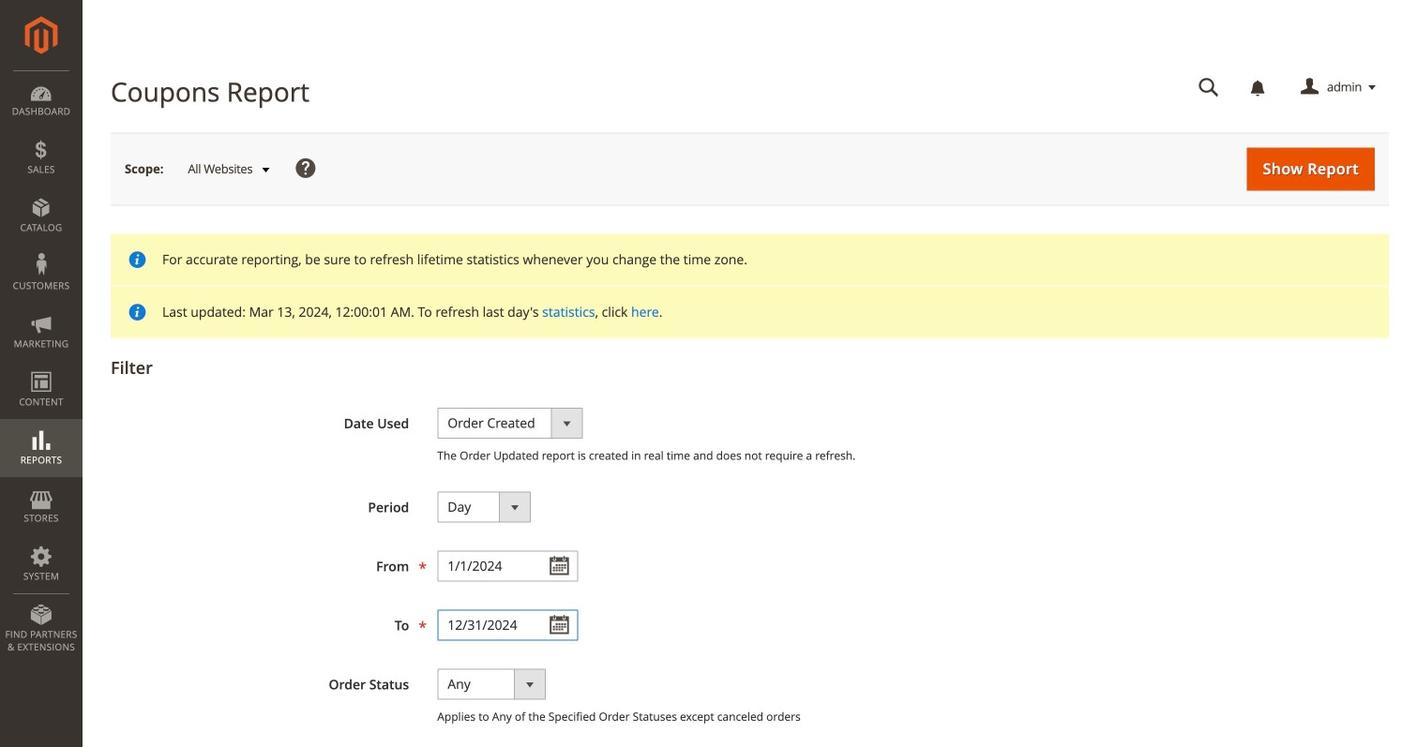 Task type: locate. For each thing, give the bounding box(es) containing it.
magento admin panel image
[[25, 16, 58, 54]]

None text field
[[1186, 71, 1232, 104]]

None text field
[[437, 551, 578, 582], [437, 610, 578, 641], [437, 551, 578, 582], [437, 610, 578, 641]]

menu bar
[[0, 70, 83, 663]]



